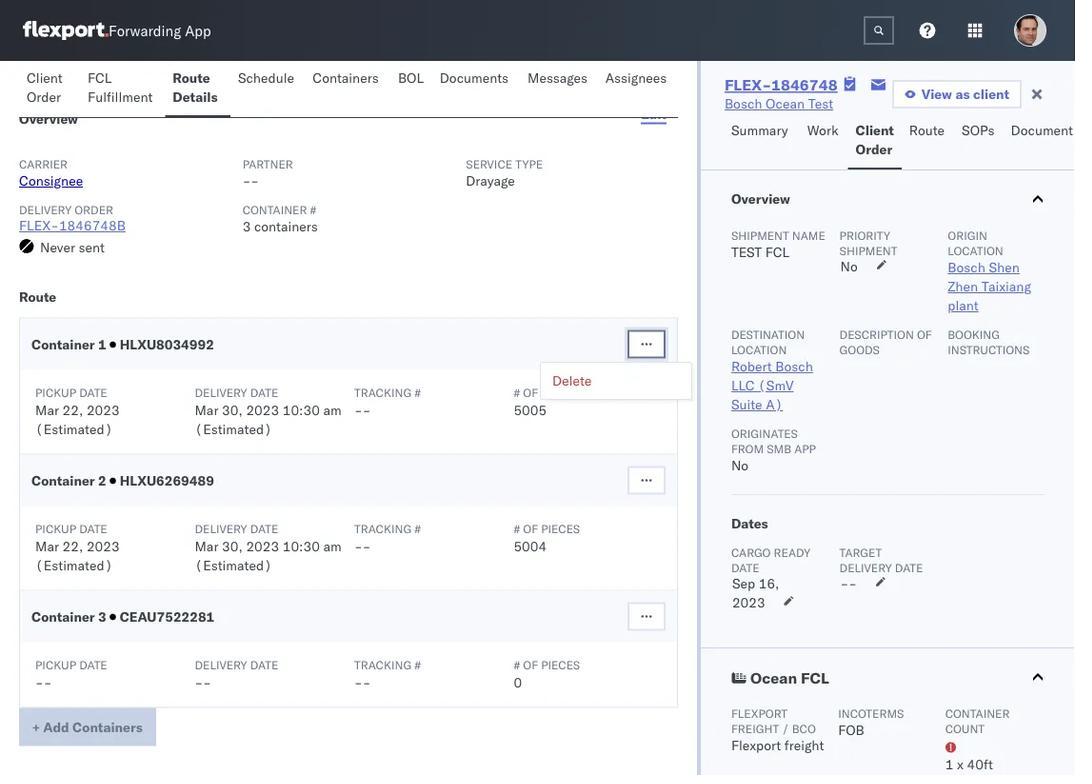 Task type: locate. For each thing, give the bounding box(es) containing it.
0 horizontal spatial route
[[19, 289, 56, 305]]

1 vertical spatial flex-
[[19, 218, 59, 234]]

partner
[[243, 157, 293, 172]]

fcl down the shipment
[[766, 244, 790, 261]]

2 vertical spatial tracking
[[354, 659, 412, 673]]

0 horizontal spatial fcl
[[88, 70, 112, 86]]

0 vertical spatial 22,
[[63, 402, 83, 419]]

freight left /
[[732, 722, 780, 736]]

0 horizontal spatial app
[[185, 21, 211, 40]]

delivery down hlxu8034992
[[195, 386, 247, 401]]

cargo
[[732, 546, 771, 560]]

2 22, from the top
[[63, 538, 83, 555]]

pickup inside pickup date --
[[35, 659, 76, 673]]

container inside container # 3 containers
[[243, 203, 307, 217]]

view as client
[[922, 86, 1010, 102]]

1 vertical spatial 10:30
[[283, 538, 320, 555]]

0 vertical spatial pickup date mar 22, 2023 (estimated)
[[35, 386, 120, 438]]

2 horizontal spatial bosch
[[949, 259, 986, 276]]

1 vertical spatial delivery date mar 30, 2023 10:30 am (estimated)
[[195, 523, 342, 574]]

route inside button
[[910, 122, 945, 139]]

0 horizontal spatial overview
[[19, 111, 78, 128]]

of inside # of pieces 5005
[[523, 386, 539, 401]]

0 vertical spatial client
[[27, 70, 63, 86]]

0 vertical spatial client order
[[27, 70, 63, 105]]

1 vertical spatial ocean
[[751, 669, 798, 688]]

bosch up (smv
[[776, 358, 814, 375]]

route down never
[[19, 289, 56, 305]]

documents button right bol in the left top of the page
[[432, 61, 520, 117]]

mar down the hlxu6269489
[[195, 538, 219, 555]]

pieces inside # of pieces 5004
[[542, 523, 581, 537]]

1 horizontal spatial fcl
[[766, 244, 790, 261]]

assignees
[[606, 70, 667, 86]]

0 horizontal spatial freight
[[732, 722, 780, 736]]

pickup date mar 22, 2023 (estimated) down container 1
[[35, 386, 120, 438]]

ready
[[774, 546, 811, 560]]

pieces inside # of pieces 0
[[542, 659, 581, 673]]

route for route details
[[173, 70, 210, 86]]

pickup date mar 22, 2023 (estimated) for 1
[[35, 386, 120, 438]]

0 horizontal spatial no
[[732, 457, 749, 474]]

of for 5005
[[523, 386, 539, 401]]

1 left hlxu8034992
[[98, 336, 106, 353]]

no down shipment
[[841, 258, 858, 275]]

location down origin
[[949, 243, 1004, 258]]

1 horizontal spatial freight
[[785, 738, 825, 754]]

1 horizontal spatial app
[[795, 442, 817, 456]]

date inside target delivery date
[[896, 561, 924, 575]]

mar down container 1
[[35, 402, 59, 419]]

am for hlxu6269489
[[324, 538, 342, 555]]

delivery
[[19, 203, 72, 217], [195, 386, 247, 401], [195, 523, 247, 537], [195, 659, 247, 673]]

pieces for 0
[[542, 659, 581, 673]]

drayage down service
[[466, 173, 515, 190]]

app
[[185, 21, 211, 40], [795, 442, 817, 456]]

target
[[840, 546, 883, 560]]

fcl inside button
[[802, 669, 830, 688]]

#
[[310, 203, 317, 217], [415, 386, 421, 401], [514, 386, 520, 401], [415, 523, 421, 537], [514, 523, 520, 537], [415, 659, 421, 673], [514, 659, 520, 673]]

container for 2
[[31, 473, 95, 489]]

1 horizontal spatial client order
[[856, 122, 895, 158]]

client right work
[[856, 122, 895, 139]]

(estimated) up the hlxu6269489
[[195, 421, 272, 438]]

pieces for 5004
[[542, 523, 581, 537]]

1 pickup from the top
[[35, 386, 76, 401]]

route
[[173, 70, 210, 86], [910, 122, 945, 139], [19, 289, 56, 305]]

edit
[[641, 106, 667, 122]]

0 vertical spatial documents
[[440, 70, 509, 86]]

fcl up 'fulfillment'
[[88, 70, 112, 86]]

30,
[[222, 402, 243, 419], [222, 538, 243, 555]]

2 pickup from the top
[[35, 523, 76, 537]]

1 delivery date mar 30, 2023 10:30 am (estimated) from the top
[[195, 386, 342, 438]]

pickup down container 2
[[35, 523, 76, 537]]

date
[[732, 561, 760, 575], [896, 561, 924, 575]]

1 vertical spatial flexport
[[732, 738, 782, 754]]

delivery date mar 30, 2023 10:30 am (estimated) for hlxu6269489
[[195, 523, 342, 574]]

1 10:30 from the top
[[283, 402, 320, 419]]

0 horizontal spatial drayage
[[39, 58, 88, 74]]

(estimated)
[[35, 421, 113, 438], [195, 421, 272, 438], [35, 558, 113, 574], [195, 558, 272, 574]]

2 pickup date mar 22, 2023 (estimated) from the top
[[35, 523, 120, 574]]

22, for 1
[[63, 402, 83, 419]]

1 left x
[[946, 757, 954, 773]]

1 vertical spatial client order
[[856, 122, 895, 158]]

3 tracking # -- from the top
[[354, 659, 421, 691]]

flex-
[[725, 75, 772, 94], [19, 218, 59, 234]]

order up the carrier
[[27, 89, 61, 105]]

2 30, from the top
[[222, 538, 243, 555]]

2 date from the left
[[896, 561, 924, 575]]

1 vertical spatial tracking
[[354, 523, 412, 537]]

1 vertical spatial 30,
[[222, 538, 243, 555]]

overview button
[[701, 171, 1076, 228]]

1 vertical spatial bosch
[[949, 259, 986, 276]]

1 vertical spatial pickup
[[35, 523, 76, 537]]

1 vertical spatial overview
[[732, 191, 791, 207]]

of inside # of pieces 0
[[523, 659, 539, 673]]

1 22, from the top
[[63, 402, 83, 419]]

1 flexport from the top
[[732, 707, 788, 721]]

tracking for 5005
[[354, 386, 412, 401]]

test
[[809, 95, 834, 112]]

route down view
[[910, 122, 945, 139]]

never
[[40, 239, 75, 256]]

container 3
[[31, 609, 110, 626]]

0 horizontal spatial bosch
[[725, 95, 763, 112]]

ocean
[[766, 95, 805, 112], [751, 669, 798, 688]]

pickup down container 1
[[35, 386, 76, 401]]

location for robert
[[732, 343, 788, 357]]

0 vertical spatial pickup
[[35, 386, 76, 401]]

route for route button
[[910, 122, 945, 139]]

client order button right work
[[849, 113, 902, 170]]

1 tracking # -- from the top
[[354, 386, 421, 419]]

5004
[[514, 538, 547, 555]]

overview inside button
[[732, 191, 791, 207]]

fcl up bco
[[802, 669, 830, 688]]

no inside originates from smb app no
[[732, 457, 749, 474]]

1 horizontal spatial order
[[856, 141, 893, 158]]

pickup for container 1
[[35, 386, 76, 401]]

-
[[243, 173, 251, 190], [251, 173, 259, 190], [354, 402, 363, 419], [363, 402, 371, 419], [354, 538, 363, 555], [363, 538, 371, 555], [841, 576, 849, 592], [849, 576, 858, 592], [35, 675, 44, 691], [44, 675, 52, 691], [195, 675, 203, 691], [203, 675, 211, 691], [354, 675, 363, 691], [363, 675, 371, 691]]

mar down hlxu8034992
[[195, 402, 219, 419]]

container for count
[[946, 707, 1011, 721]]

0 vertical spatial fcl
[[88, 70, 112, 86]]

location inside destination location robert bosch llc (smv suite a)
[[732, 343, 788, 357]]

container
[[243, 203, 307, 217], [31, 336, 95, 353], [31, 473, 95, 489], [31, 609, 95, 626], [946, 707, 1011, 721]]

0 vertical spatial ocean
[[766, 95, 805, 112]]

sep
[[733, 576, 756, 592]]

tracking # -- for 5004
[[354, 523, 421, 555]]

1 horizontal spatial drayage
[[466, 173, 515, 190]]

flexport. image
[[23, 21, 109, 40]]

1 am from the top
[[324, 402, 342, 419]]

documents button
[[432, 61, 520, 117], [1004, 113, 1076, 170]]

location down destination
[[732, 343, 788, 357]]

containers
[[313, 70, 379, 86]]

llc
[[732, 377, 755, 394]]

1 vertical spatial route
[[910, 122, 945, 139]]

consignee
[[19, 173, 83, 190]]

priority
[[840, 228, 891, 243]]

ocean down flex-1846748
[[766, 95, 805, 112]]

overview up the carrier
[[19, 111, 78, 128]]

0 vertical spatial bosch
[[725, 95, 763, 112]]

0 vertical spatial app
[[185, 21, 211, 40]]

overview up the shipment
[[732, 191, 791, 207]]

delivery down the hlxu6269489
[[195, 523, 247, 537]]

pickup for container 2
[[35, 523, 76, 537]]

1 horizontal spatial date
[[896, 561, 924, 575]]

2 pieces from the top
[[542, 523, 581, 537]]

date inside cargo ready date
[[732, 561, 760, 575]]

route up "details" on the left top of page
[[173, 70, 210, 86]]

documents button right sops
[[1004, 113, 1076, 170]]

count
[[946, 722, 985, 736]]

1 pickup date mar 22, 2023 (estimated) from the top
[[35, 386, 120, 438]]

1 tracking from the top
[[354, 386, 412, 401]]

1 vertical spatial tracking # --
[[354, 523, 421, 555]]

22,
[[63, 402, 83, 419], [63, 538, 83, 555]]

0 vertical spatial delivery date mar 30, 2023 10:30 am (estimated)
[[195, 386, 342, 438]]

3 left ceau7522281
[[98, 609, 106, 626]]

0 horizontal spatial documents
[[440, 70, 509, 86]]

0 horizontal spatial order
[[27, 89, 61, 105]]

forwarding app
[[109, 21, 211, 40]]

0 vertical spatial order
[[27, 89, 61, 105]]

freight down bco
[[785, 738, 825, 754]]

date right delivery
[[896, 561, 924, 575]]

bol button
[[391, 61, 432, 117]]

drayage down flexport. image
[[39, 58, 88, 74]]

client order right the work button
[[856, 122, 895, 158]]

ocean fcl button
[[701, 649, 1076, 706]]

0 vertical spatial tracking
[[354, 386, 412, 401]]

bosch
[[725, 95, 763, 112], [949, 259, 986, 276], [776, 358, 814, 375]]

flex-1846748 link
[[725, 75, 838, 94]]

app right "forwarding"
[[185, 21, 211, 40]]

2 delivery date mar 30, 2023 10:30 am (estimated) from the top
[[195, 523, 342, 574]]

flex- up never
[[19, 218, 59, 234]]

robert
[[732, 358, 773, 375]]

documents right sops
[[1012, 122, 1076, 139]]

client order down flexport. image
[[27, 70, 63, 105]]

delivery inside delivery date --
[[195, 659, 247, 673]]

1 vertical spatial app
[[795, 442, 817, 456]]

containers button
[[305, 61, 391, 117]]

1 pieces from the top
[[542, 386, 581, 401]]

1 vertical spatial fcl
[[766, 244, 790, 261]]

2 horizontal spatial route
[[910, 122, 945, 139]]

container 2
[[31, 473, 110, 489]]

delivery for hlxu6269489
[[195, 523, 247, 537]]

1 vertical spatial drayage
[[466, 173, 515, 190]]

1 vertical spatial pieces
[[542, 523, 581, 537]]

1 horizontal spatial client
[[856, 122, 895, 139]]

app right smb
[[795, 442, 817, 456]]

3 pickup from the top
[[35, 659, 76, 673]]

1 horizontal spatial flex-
[[725, 75, 772, 94]]

0 vertical spatial 30,
[[222, 402, 243, 419]]

1 vertical spatial location
[[732, 343, 788, 357]]

1 horizontal spatial no
[[841, 258, 858, 275]]

container for 3
[[31, 609, 95, 626]]

am
[[324, 402, 342, 419], [324, 538, 342, 555]]

1 date from the left
[[732, 561, 760, 575]]

/
[[783, 722, 790, 736]]

date up sep
[[732, 561, 760, 575]]

0 vertical spatial tracking # --
[[354, 386, 421, 419]]

pickup date mar 22, 2023 (estimated)
[[35, 386, 120, 438], [35, 523, 120, 574]]

smb
[[767, 442, 792, 456]]

flexport down ocean fcl
[[732, 738, 782, 754]]

bco
[[793, 722, 817, 736]]

client order for client order button to the left
[[27, 70, 63, 105]]

1 vertical spatial documents
[[1012, 122, 1076, 139]]

2 vertical spatial pieces
[[542, 659, 581, 673]]

0 vertical spatial drayage
[[39, 58, 88, 74]]

of inside # of pieces 5004
[[523, 523, 539, 537]]

order right the work button
[[856, 141, 893, 158]]

22, down container 2
[[63, 538, 83, 555]]

route details button
[[165, 61, 231, 117]]

tracking
[[354, 386, 412, 401], [354, 523, 412, 537], [354, 659, 412, 673]]

--
[[841, 576, 858, 592]]

bosch up zhen
[[949, 259, 986, 276]]

ocean fcl
[[751, 669, 830, 688]]

flex- up bosch ocean test
[[725, 75, 772, 94]]

0 horizontal spatial date
[[732, 561, 760, 575]]

1846748b
[[59, 218, 126, 234]]

client order button
[[19, 61, 80, 117], [849, 113, 902, 170]]

0 vertical spatial 3
[[243, 219, 251, 235]]

booking instructions
[[949, 327, 1031, 357]]

documents right bol in the left top of the page
[[440, 70, 509, 86]]

2 tracking from the top
[[354, 523, 412, 537]]

2 vertical spatial fcl
[[802, 669, 830, 688]]

route inside 'route details'
[[173, 70, 210, 86]]

1 horizontal spatial overview
[[732, 191, 791, 207]]

0 vertical spatial no
[[841, 258, 858, 275]]

bosch up summary
[[725, 95, 763, 112]]

1 30, from the top
[[222, 402, 243, 419]]

2 am from the top
[[324, 538, 342, 555]]

0 horizontal spatial 3
[[98, 609, 106, 626]]

22, down container 1
[[63, 402, 83, 419]]

flex- for 1846748
[[725, 75, 772, 94]]

3 tracking from the top
[[354, 659, 412, 673]]

1 vertical spatial am
[[324, 538, 342, 555]]

2 horizontal spatial fcl
[[802, 669, 830, 688]]

edit button
[[630, 96, 678, 134]]

bosch inside origin location bosch shen zhen taixiang plant
[[949, 259, 986, 276]]

no down "from"
[[732, 457, 749, 474]]

1 vertical spatial pickup date mar 22, 2023 (estimated)
[[35, 523, 120, 574]]

2 vertical spatial tracking # --
[[354, 659, 421, 691]]

client order button down flexport. image
[[19, 61, 80, 117]]

2 10:30 from the top
[[283, 538, 320, 555]]

1 vertical spatial client
[[856, 122, 895, 139]]

2 vertical spatial bosch
[[776, 358, 814, 375]]

3 pieces from the top
[[542, 659, 581, 673]]

pickup
[[35, 386, 76, 401], [35, 523, 76, 537], [35, 659, 76, 673]]

delivery date --
[[195, 659, 279, 691]]

None text field
[[864, 16, 895, 45]]

0 vertical spatial 1
[[98, 336, 106, 353]]

0 horizontal spatial flex-
[[19, 218, 59, 234]]

client
[[27, 70, 63, 86], [856, 122, 895, 139]]

0 vertical spatial route
[[173, 70, 210, 86]]

container for 1
[[31, 336, 95, 353]]

flexport up /
[[732, 707, 788, 721]]

1 vertical spatial 22,
[[63, 538, 83, 555]]

cargo ready date
[[732, 546, 811, 575]]

0 vertical spatial 10:30
[[283, 402, 320, 419]]

2 vertical spatial pickup
[[35, 659, 76, 673]]

flex-1846748
[[725, 75, 838, 94]]

drayage
[[39, 58, 88, 74], [466, 173, 515, 190]]

0 vertical spatial flexport
[[732, 707, 788, 721]]

3 left containers
[[243, 219, 251, 235]]

pickup date mar 22, 2023 (estimated) down container 2
[[35, 523, 120, 574]]

messages button
[[520, 61, 598, 117]]

pickup for container 3
[[35, 659, 76, 673]]

1
[[98, 336, 106, 353], [946, 757, 954, 773]]

1 horizontal spatial location
[[949, 243, 1004, 258]]

suite
[[732, 396, 763, 413]]

fcl fulfillment
[[88, 70, 153, 105]]

pickup down container 3
[[35, 659, 76, 673]]

0 vertical spatial pieces
[[542, 386, 581, 401]]

delivery down ceau7522281
[[195, 659, 247, 673]]

location inside origin location bosch shen zhen taixiang plant
[[949, 243, 1004, 258]]

0 vertical spatial am
[[324, 402, 342, 419]]

pieces inside # of pieces 5005
[[542, 386, 581, 401]]

origin
[[949, 228, 988, 243]]

client down flexport. image
[[27, 70, 63, 86]]

description
[[840, 327, 915, 342]]

40ft
[[968, 757, 994, 773]]

5005
[[514, 402, 547, 419]]

1 horizontal spatial documents
[[1012, 122, 1076, 139]]

0 vertical spatial location
[[949, 243, 1004, 258]]

30, for hlxu6269489
[[222, 538, 243, 555]]

ocean up /
[[751, 669, 798, 688]]

10:30 for hlxu6269489
[[283, 538, 320, 555]]

delete
[[553, 373, 592, 389]]

0 horizontal spatial location
[[732, 343, 788, 357]]

1 horizontal spatial 1
[[946, 757, 954, 773]]

1 horizontal spatial 3
[[243, 219, 251, 235]]

2 tracking # -- from the top
[[354, 523, 421, 555]]

1 horizontal spatial route
[[173, 70, 210, 86]]

1 horizontal spatial bosch
[[776, 358, 814, 375]]

# inside # of pieces 5005
[[514, 386, 520, 401]]

0 horizontal spatial client order
[[27, 70, 63, 105]]



Task type: vqa. For each thing, say whether or not it's contained in the screenshot.


Task type: describe. For each thing, give the bounding box(es) containing it.
pieces for 5005
[[542, 386, 581, 401]]

documents for right the documents button
[[1012, 122, 1076, 139]]

# inside # of pieces 0
[[514, 659, 520, 673]]

1 x 40ft
[[946, 757, 994, 773]]

delivery for hlxu8034992
[[195, 386, 247, 401]]

tracking # -- for 0
[[354, 659, 421, 691]]

bosch ocean test
[[725, 95, 834, 112]]

shipment
[[840, 243, 898, 258]]

destination location robert bosch llc (smv suite a)
[[732, 327, 814, 413]]

goods
[[840, 343, 881, 357]]

0 vertical spatial overview
[[19, 111, 78, 128]]

forwarding app link
[[23, 21, 211, 40]]

1 vertical spatial freight
[[785, 738, 825, 754]]

bosch ocean test link
[[725, 94, 834, 113]]

0
[[514, 675, 522, 691]]

route button
[[902, 113, 955, 170]]

tracking # -- for 5005
[[354, 386, 421, 419]]

fcl inside 'shipment name test fcl'
[[766, 244, 790, 261]]

drayage inside "service type drayage"
[[466, 173, 515, 190]]

summary
[[732, 122, 789, 139]]

0 horizontal spatial client
[[27, 70, 63, 86]]

3 inside container # 3 containers
[[243, 219, 251, 235]]

container # 3 containers
[[243, 203, 318, 235]]

sops button
[[955, 113, 1004, 170]]

pickup date --
[[35, 659, 107, 691]]

# inside # of pieces 5004
[[514, 523, 520, 537]]

incoterms
[[839, 707, 905, 721]]

pickup date mar 22, 2023 (estimated) for 2
[[35, 523, 120, 574]]

30, for hlxu8034992
[[222, 402, 243, 419]]

date for sep 16, 2023
[[732, 561, 760, 575]]

date for --
[[896, 561, 924, 575]]

hlxu8034992
[[116, 336, 214, 353]]

1 horizontal spatial documents button
[[1004, 113, 1076, 170]]

app inside originates from smb app no
[[795, 442, 817, 456]]

am for hlxu8034992
[[324, 402, 342, 419]]

flex-1846748b
[[19, 218, 126, 234]]

1846748
[[772, 75, 838, 94]]

delivery order
[[19, 203, 113, 217]]

hlxu6269489
[[116, 473, 214, 489]]

summary button
[[724, 113, 800, 170]]

ocean inside button
[[751, 669, 798, 688]]

client
[[974, 86, 1010, 102]]

fcl fulfillment button
[[80, 61, 165, 117]]

flex-1846748b button
[[19, 218, 126, 234]]

originates from smb app no
[[732, 426, 817, 474]]

2 flexport from the top
[[732, 738, 782, 754]]

type
[[516, 157, 543, 172]]

0 horizontal spatial 1
[[98, 336, 106, 353]]

service type drayage
[[466, 157, 543, 190]]

mar down container 2
[[35, 538, 59, 555]]

bosch shen zhen taixiang plant link
[[949, 259, 1032, 314]]

(estimated) up container 2
[[35, 421, 113, 438]]

delivery down consignee "link"
[[19, 203, 72, 217]]

of for 0
[[523, 659, 539, 673]]

1 vertical spatial 3
[[98, 609, 106, 626]]

origin location bosch shen zhen taixiang plant
[[949, 228, 1032, 314]]

container 1
[[31, 336, 110, 353]]

carrier consignee
[[19, 157, 83, 190]]

sops
[[963, 122, 995, 139]]

ceau7522281
[[116, 609, 215, 626]]

delivery
[[840, 561, 893, 575]]

originates
[[732, 426, 798, 441]]

of inside description of goods
[[918, 327, 933, 342]]

shen
[[990, 259, 1021, 276]]

view
[[922, 86, 953, 102]]

target delivery date
[[840, 546, 924, 575]]

1 vertical spatial order
[[856, 141, 893, 158]]

delivery date mar 30, 2023 10:30 am (estimated) for hlxu8034992
[[195, 386, 342, 438]]

container count
[[946, 707, 1011, 736]]

booking
[[949, 327, 1001, 342]]

as
[[956, 86, 971, 102]]

incoterms fob
[[839, 707, 905, 739]]

fob
[[839, 722, 865, 739]]

10:30 for hlxu8034992
[[283, 402, 320, 419]]

of for 5004
[[523, 523, 539, 537]]

work
[[808, 122, 839, 139]]

(smv
[[759, 377, 794, 394]]

schedule
[[238, 70, 295, 86]]

# of pieces 0
[[514, 659, 581, 691]]

0 horizontal spatial documents button
[[432, 61, 520, 117]]

plant
[[949, 297, 979, 314]]

# of pieces 5005
[[514, 386, 581, 419]]

never sent
[[40, 239, 105, 256]]

shipment
[[732, 228, 790, 243]]

(estimated) up ceau7522281
[[195, 558, 272, 574]]

2 vertical spatial route
[[19, 289, 56, 305]]

from
[[732, 442, 764, 456]]

destination
[[732, 327, 805, 342]]

test
[[732, 244, 763, 261]]

bol
[[398, 70, 424, 86]]

2023 inside sep 16, 2023
[[733, 595, 766, 611]]

date inside delivery date --
[[250, 659, 279, 673]]

carrier
[[19, 157, 68, 172]]

priority shipment
[[840, 228, 898, 258]]

partner --
[[243, 157, 293, 190]]

container for #
[[243, 203, 307, 217]]

service
[[466, 157, 513, 172]]

0 vertical spatial freight
[[732, 722, 780, 736]]

client order for the right client order button
[[856, 122, 895, 158]]

tracking for 5004
[[354, 523, 412, 537]]

tracking for 0
[[354, 659, 412, 673]]

location for bosch
[[949, 243, 1004, 258]]

0 horizontal spatial client order button
[[19, 61, 80, 117]]

forwarding
[[109, 21, 181, 40]]

bosch inside destination location robert bosch llc (smv suite a)
[[776, 358, 814, 375]]

# inside container # 3 containers
[[310, 203, 317, 217]]

delivery for ceau7522281
[[195, 659, 247, 673]]

flex- for 1846748b
[[19, 218, 59, 234]]

fcl inside fcl fulfillment
[[88, 70, 112, 86]]

2
[[98, 473, 106, 489]]

shipment name test fcl
[[732, 228, 826, 261]]

x
[[958, 757, 964, 773]]

instructions
[[949, 343, 1031, 357]]

name
[[793, 228, 826, 243]]

22, for 2
[[63, 538, 83, 555]]

fulfillment
[[88, 89, 153, 105]]

assignees button
[[598, 61, 678, 117]]

1 horizontal spatial client order button
[[849, 113, 902, 170]]

consignee link
[[19, 173, 83, 190]]

date inside pickup date --
[[79, 659, 107, 673]]

(estimated) up container 3
[[35, 558, 113, 574]]

view as client button
[[893, 80, 1023, 109]]

documents for leftmost the documents button
[[440, 70, 509, 86]]

containers
[[254, 219, 318, 235]]

1 vertical spatial 1
[[946, 757, 954, 773]]

route details
[[173, 70, 218, 105]]



